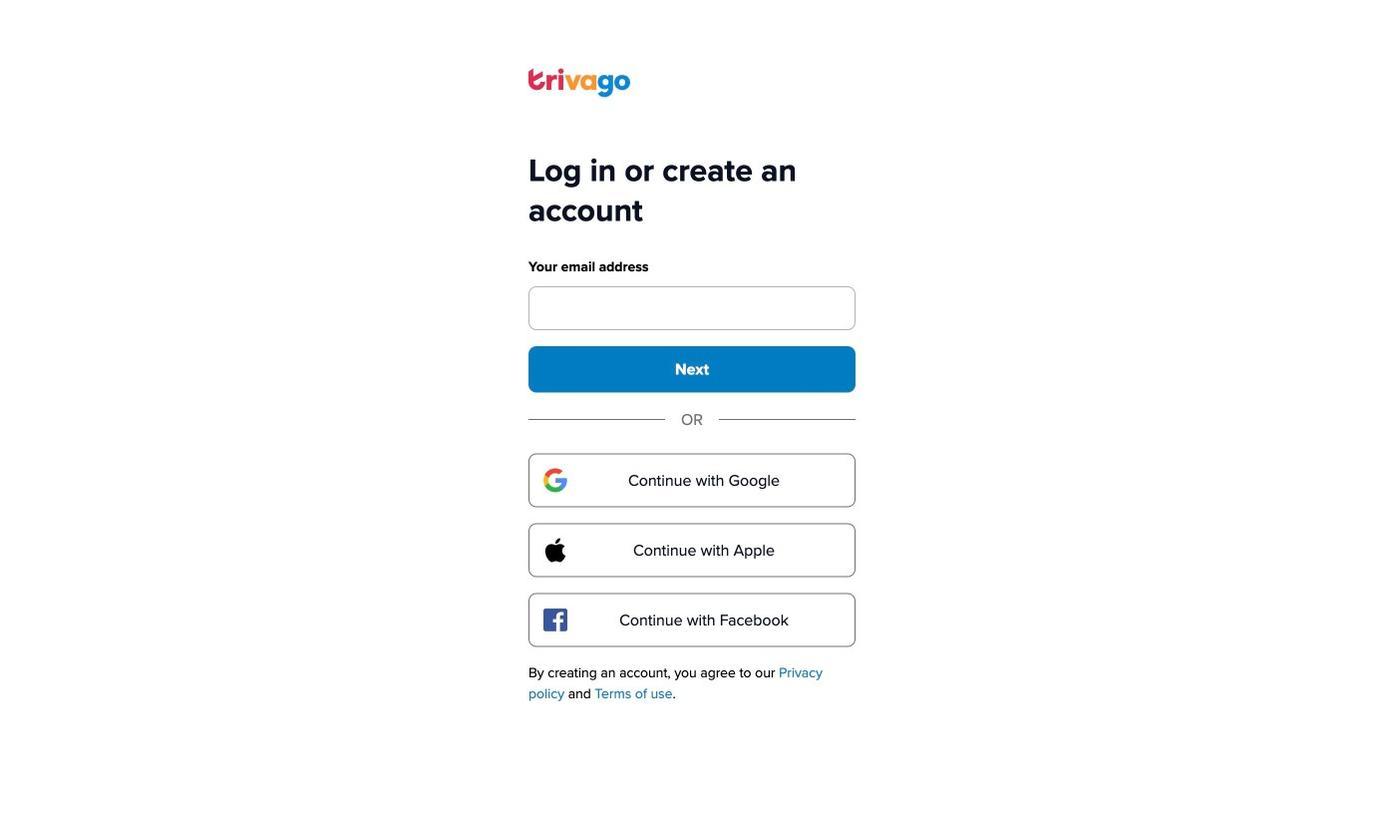 Task type: vqa. For each thing, say whether or not it's contained in the screenshot.
password field
no



Task type: locate. For each thing, give the bounding box(es) containing it.
None email field
[[529, 286, 856, 330]]



Task type: describe. For each thing, give the bounding box(es) containing it.
google image
[[544, 468, 568, 492]]

trivago logo image
[[529, 67, 630, 99]]

apple image
[[544, 538, 568, 562]]

facebook image
[[544, 608, 568, 632]]



